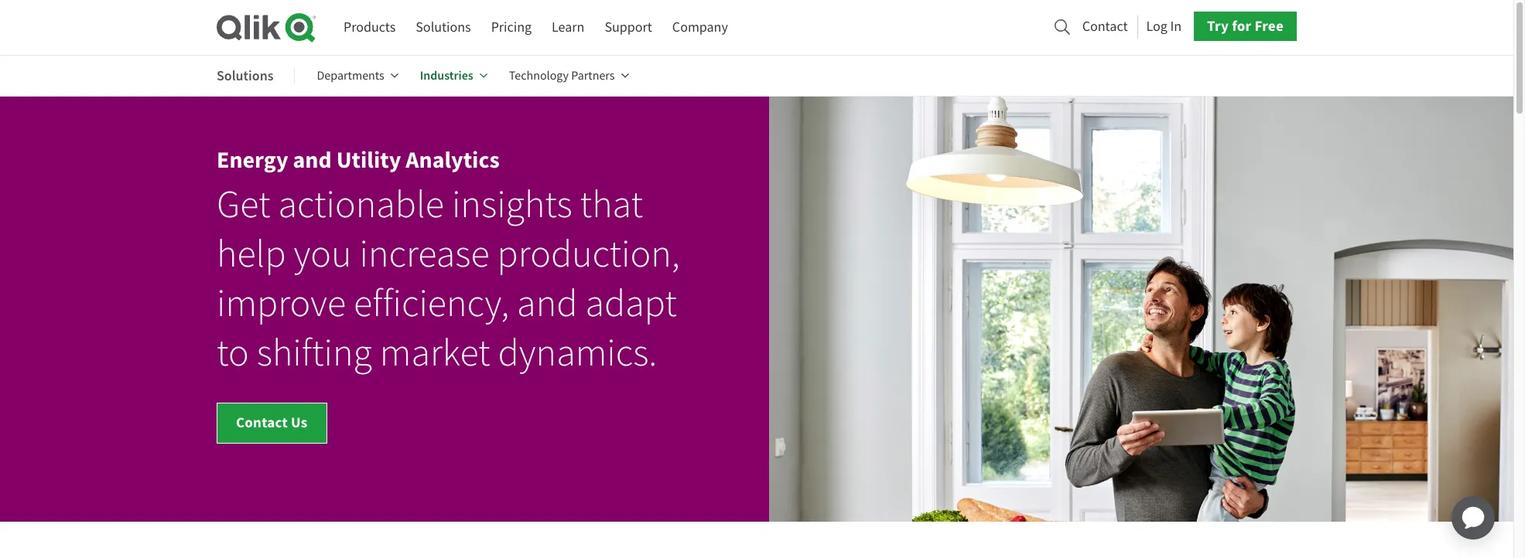 Task type: vqa. For each thing, say whether or not it's contained in the screenshot.
leftmost 'SERVICES'
no



Task type: locate. For each thing, give the bounding box(es) containing it.
and up dynamics.
[[517, 280, 578, 328]]

technology
[[509, 68, 569, 84]]

1 horizontal spatial solutions
[[416, 19, 471, 36]]

1 vertical spatial solutions
[[217, 66, 274, 85]]

contact us link
[[217, 403, 327, 444]]

1 horizontal spatial contact
[[1083, 18, 1128, 35]]

0 horizontal spatial solutions
[[217, 66, 274, 85]]

efficiency,
[[354, 280, 509, 328]]

pricing
[[491, 19, 532, 36]]

0 vertical spatial contact
[[1083, 18, 1128, 35]]

log
[[1147, 18, 1168, 35]]

menu bar containing products
[[344, 13, 728, 42]]

contact
[[1083, 18, 1128, 35], [236, 413, 288, 433]]

industries link
[[420, 57, 487, 94]]

0 vertical spatial solutions
[[416, 19, 471, 36]]

try for free link
[[1195, 12, 1297, 41]]

contact for contact
[[1083, 18, 1128, 35]]

contact left log
[[1083, 18, 1128, 35]]

solutions
[[416, 19, 471, 36], [217, 66, 274, 85]]

0 horizontal spatial and
[[293, 145, 332, 176]]

solutions up industries
[[416, 19, 471, 36]]

menu bar
[[344, 13, 728, 42]]

learn
[[552, 19, 585, 36]]

log in link
[[1147, 14, 1182, 39]]

menu bar inside qlik main element
[[344, 13, 728, 42]]

go to the home page. image
[[217, 12, 316, 43]]

market
[[380, 330, 491, 378]]

increase
[[360, 231, 490, 279]]

industries
[[420, 67, 474, 84]]

departments link
[[317, 57, 399, 94]]

1 horizontal spatial and
[[517, 280, 578, 328]]

adapt
[[586, 280, 677, 328]]

free
[[1255, 16, 1284, 36]]

and
[[293, 145, 332, 176], [517, 280, 578, 328]]

solutions inside qlik main element
[[416, 19, 471, 36]]

us
[[291, 413, 308, 433]]

application
[[1434, 478, 1514, 559]]

in
[[1171, 18, 1182, 35]]

learn link
[[552, 13, 585, 42]]

and left utility
[[293, 145, 332, 176]]

departments
[[317, 68, 385, 84]]

company
[[673, 19, 728, 36]]

log in
[[1147, 18, 1182, 35]]

solutions down go to the home page. image
[[217, 66, 274, 85]]

utility
[[336, 145, 401, 176]]

contact inside qlik main element
[[1083, 18, 1128, 35]]

contact left us
[[236, 413, 288, 433]]

solutions menu bar
[[217, 57, 651, 94]]

for
[[1233, 16, 1252, 36]]

qlik main element
[[344, 12, 1297, 42]]

energy
[[217, 145, 288, 176]]

0 horizontal spatial contact
[[236, 413, 288, 433]]

shifting
[[257, 330, 372, 378]]

analytics
[[406, 145, 500, 176]]

1 vertical spatial contact
[[236, 413, 288, 433]]

contact link
[[1083, 14, 1128, 39]]

to
[[217, 330, 249, 378]]

try for free
[[1208, 16, 1284, 36]]

technology partners link
[[509, 57, 629, 94]]



Task type: describe. For each thing, give the bounding box(es) containing it.
0 vertical spatial and
[[293, 145, 332, 176]]

help
[[217, 231, 286, 279]]

partners
[[572, 68, 615, 84]]

solutions for 'solutions' link
[[416, 19, 471, 36]]

products
[[344, 19, 396, 36]]

actionable
[[278, 181, 444, 229]]

try
[[1208, 16, 1229, 36]]

technology partners
[[509, 68, 615, 84]]

solutions for 'solutions' menu bar
[[217, 66, 274, 85]]

contact us
[[236, 413, 308, 433]]

support link
[[605, 13, 652, 42]]

pricing link
[[491, 13, 532, 42]]

products link
[[344, 13, 396, 42]]

you
[[294, 231, 352, 279]]

insights
[[452, 181, 573, 229]]

energy and utility analytics get actionable insights that help you increase production, improve efficiency, and adapt to shifting market dynamics.
[[217, 145, 680, 378]]

improve
[[217, 280, 346, 328]]

get
[[217, 181, 271, 229]]

production,
[[497, 231, 680, 279]]

contact for contact us
[[236, 413, 288, 433]]

that
[[580, 181, 643, 229]]

support
[[605, 19, 652, 36]]

dynamics.
[[498, 330, 657, 378]]

company link
[[673, 13, 728, 42]]

solutions link
[[416, 13, 471, 42]]

1 vertical spatial and
[[517, 280, 578, 328]]



